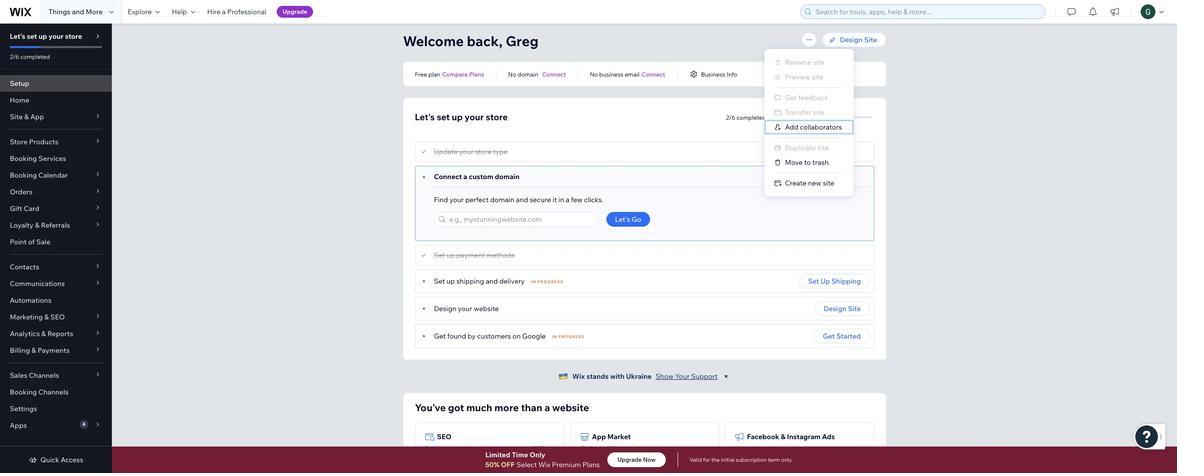 Task type: vqa. For each thing, say whether or not it's contained in the screenshot.
top 'the'
yes



Task type: describe. For each thing, give the bounding box(es) containing it.
1 vertical spatial store
[[486, 111, 508, 123]]

site inside site & app popup button
[[10, 112, 23, 121]]

a left custom
[[464, 172, 468, 181]]

in progress for get found by customers on google
[[552, 334, 585, 339]]

gift card
[[10, 204, 39, 213]]

in
[[559, 195, 565, 204]]

help
[[172, 7, 187, 16]]

visitors
[[767, 445, 787, 452]]

contacts button
[[0, 259, 112, 275]]

rank
[[425, 445, 439, 452]]

no for no business email
[[590, 70, 598, 78]]

app inside popup button
[[30, 112, 44, 121]]

upgrade now
[[618, 456, 656, 463]]

hire
[[207, 7, 221, 16]]

show your support button
[[656, 372, 718, 381]]

wix stands with ukraine show your support
[[573, 372, 718, 381]]

rank higher on google using advanced seo tools.
[[425, 445, 546, 460]]

no business email connect
[[590, 70, 666, 78]]

communications button
[[0, 275, 112, 292]]

select
[[517, 461, 537, 469]]

rename site button
[[765, 55, 854, 70]]

sales channels button
[[0, 367, 112, 384]]

subscription
[[736, 457, 767, 463]]

2 horizontal spatial connect
[[642, 70, 666, 78]]

new
[[809, 179, 822, 188]]

preview
[[786, 73, 811, 82]]

1 horizontal spatial 2/6
[[727, 114, 736, 121]]

up left shipping at the bottom of the page
[[447, 277, 455, 286]]

domain for perfect
[[491, 195, 515, 204]]

e.g., mystunningwebsite.com field
[[447, 213, 595, 226]]

sales channels
[[10, 371, 59, 380]]

in for set up shipping and delivery
[[531, 279, 537, 284]]

analytics & reports button
[[0, 326, 112, 342]]

on inside rank higher on google using advanced seo tools.
[[460, 445, 467, 452]]

move
[[786, 158, 803, 167]]

0 vertical spatial design site
[[841, 35, 878, 44]]

1 horizontal spatial on
[[513, 332, 521, 341]]

site inside design site link
[[865, 35, 878, 44]]

site for duplicate site
[[818, 143, 829, 152]]

& for loyalty
[[35, 221, 39, 230]]

1 horizontal spatial let's set up your store
[[415, 111, 508, 123]]

2 horizontal spatial and
[[516, 195, 528, 204]]

referrals
[[41, 221, 70, 230]]

your left perfect
[[450, 195, 464, 204]]

& for marketing
[[44, 313, 49, 322]]

tools.
[[425, 452, 440, 460]]

higher
[[441, 445, 458, 452]]

calendar
[[38, 171, 68, 180]]

payments
[[38, 346, 70, 355]]

business info
[[701, 70, 738, 78]]

you've got much more than a website
[[415, 402, 590, 414]]

than
[[521, 402, 543, 414]]

design site link
[[823, 32, 886, 47]]

a right than
[[545, 402, 550, 414]]

1 horizontal spatial to
[[692, 445, 698, 452]]

greg
[[506, 32, 539, 50]]

ads
[[823, 433, 836, 441]]

gift card button
[[0, 200, 112, 217]]

Search for tools, apps, help & more... field
[[813, 5, 1043, 19]]

find for find your perfect domain and secure it in a few clicks.
[[434, 195, 448, 204]]

1 vertical spatial 2/6 completed
[[727, 114, 767, 121]]

1 horizontal spatial set
[[437, 111, 450, 123]]

point
[[10, 238, 27, 246]]

marketing & seo button
[[0, 309, 112, 326]]

no for no domain
[[509, 70, 517, 78]]

shipping
[[457, 277, 485, 286]]

upgrade for upgrade now
[[618, 456, 642, 463]]

progress for get found by customers on google
[[559, 334, 585, 339]]

orders
[[10, 188, 33, 196]]

info
[[727, 70, 738, 78]]

2 vertical spatial store
[[475, 147, 492, 156]]

design up rename site button
[[841, 35, 863, 44]]

to inside button
[[805, 158, 811, 167]]

your
[[676, 372, 690, 381]]

design your website
[[434, 304, 499, 313]]

get started button
[[815, 329, 870, 344]]

a right hire
[[222, 7, 226, 16]]

products
[[29, 137, 59, 146]]

wix inside limited time only 50% off select wix premium plans
[[539, 461, 551, 469]]

connect link for no domain connect
[[543, 70, 566, 79]]

facebook
[[748, 433, 780, 441]]

0 vertical spatial google
[[523, 332, 546, 341]]

reports
[[47, 329, 73, 338]]

the inside attract site visitors with ads that reach the right audience.
[[842, 445, 851, 452]]

setup link
[[0, 75, 112, 92]]

for
[[704, 457, 711, 463]]

limited
[[486, 451, 511, 460]]

go
[[632, 215, 642, 224]]

right
[[852, 445, 865, 452]]

set up payment methods
[[434, 251, 515, 260]]

app market
[[592, 433, 631, 441]]

get for get started
[[824, 332, 835, 341]]

attract
[[736, 445, 755, 452]]

design site inside button
[[824, 304, 861, 313]]

sales
[[10, 371, 27, 380]]

web
[[645, 445, 657, 452]]

site right new
[[823, 179, 835, 188]]

site for attract site visitors with ads that reach the right audience.
[[756, 445, 766, 452]]

up inside sidebar "element"
[[39, 32, 47, 41]]

let's go button
[[607, 212, 651, 227]]

1 horizontal spatial seo
[[437, 433, 452, 441]]

contacts
[[10, 263, 39, 272]]

create
[[786, 179, 807, 188]]

welcome
[[403, 32, 464, 50]]

0 horizontal spatial and
[[72, 7, 84, 16]]

set for set up payment methods
[[434, 251, 445, 260]]

0 horizontal spatial connect
[[434, 172, 462, 181]]

billing
[[10, 346, 30, 355]]

custom
[[469, 172, 494, 181]]

booking services
[[10, 154, 66, 163]]

channels for booking channels
[[38, 388, 69, 397]]

hire a professional
[[207, 7, 267, 16]]

it
[[553, 195, 557, 204]]

store inside sidebar "element"
[[65, 32, 82, 41]]

google inside rank higher on google using advanced seo tools.
[[468, 445, 488, 452]]

let's go
[[615, 215, 642, 224]]

analytics
[[10, 329, 40, 338]]

store products
[[10, 137, 59, 146]]

quick access button
[[29, 456, 83, 464]]

300
[[607, 445, 618, 452]]

much
[[467, 402, 493, 414]]

your inside the find over 300 powerful web apps to add to your site.
[[581, 452, 593, 460]]

email
[[625, 70, 640, 78]]

ukraine
[[626, 372, 652, 381]]

business
[[600, 70, 624, 78]]

sidebar element
[[0, 24, 112, 473]]

0 vertical spatial domain
[[518, 70, 539, 78]]

apps
[[658, 445, 672, 452]]

design inside button
[[824, 304, 847, 313]]

2/6 inside sidebar "element"
[[10, 53, 19, 60]]

with inside attract site visitors with ads that reach the right audience.
[[788, 445, 800, 452]]

your up "update your store type" in the left of the page
[[465, 111, 484, 123]]

valid for the initial subscription term only.
[[690, 457, 793, 463]]

set inside sidebar "element"
[[27, 32, 37, 41]]

2/6 completed inside sidebar "element"
[[10, 53, 50, 60]]

access
[[61, 456, 83, 464]]

collaborators
[[800, 123, 843, 132]]

help button
[[166, 0, 201, 24]]

& for facebook
[[781, 433, 786, 441]]

trash
[[813, 158, 829, 167]]

advanced
[[506, 445, 533, 452]]

& for billing
[[32, 346, 36, 355]]

site for preview site
[[812, 73, 824, 82]]

add
[[680, 445, 691, 452]]

transfer site button
[[765, 105, 854, 120]]



Task type: locate. For each thing, give the bounding box(es) containing it.
quick access
[[40, 456, 83, 464]]

menu containing rename site
[[765, 55, 854, 191]]

seo inside rank higher on google using advanced seo tools.
[[534, 445, 546, 452]]

3 booking from the top
[[10, 388, 37, 397]]

setup
[[10, 79, 29, 88]]

customers
[[477, 332, 511, 341]]

find left perfect
[[434, 195, 448, 204]]

1 horizontal spatial upgrade
[[618, 456, 642, 463]]

1 horizontal spatial 2/6 completed
[[727, 114, 767, 121]]

0 horizontal spatial site
[[10, 112, 23, 121]]

of
[[28, 238, 35, 246]]

1 vertical spatial booking
[[10, 171, 37, 180]]

that
[[812, 445, 824, 452]]

up
[[39, 32, 47, 41], [452, 111, 463, 123], [447, 251, 455, 260], [447, 277, 455, 286]]

with down facebook & instagram ads
[[788, 445, 800, 452]]

seo right time
[[534, 445, 546, 452]]

up
[[821, 277, 831, 286]]

app up over
[[592, 433, 606, 441]]

set up setup on the left top of page
[[27, 32, 37, 41]]

1 vertical spatial in
[[552, 334, 558, 339]]

design up found
[[434, 304, 457, 313]]

completed inside sidebar "element"
[[20, 53, 50, 60]]

site inside design site button
[[849, 304, 861, 313]]

let's set up your store inside sidebar "element"
[[10, 32, 82, 41]]

marketing
[[10, 313, 43, 322]]

2/6 up setup on the left top of page
[[10, 53, 19, 60]]

& up analytics & reports
[[44, 313, 49, 322]]

your down shipping at the bottom of the page
[[458, 304, 473, 313]]

update
[[434, 147, 458, 156]]

booking for booking services
[[10, 154, 37, 163]]

set for set up shipping
[[809, 277, 820, 286]]

1 horizontal spatial no
[[590, 70, 598, 78]]

& right loyalty
[[35, 221, 39, 230]]

2 vertical spatial let's
[[615, 215, 631, 224]]

0 horizontal spatial connect link
[[543, 70, 566, 79]]

term
[[769, 457, 781, 463]]

on right customers
[[513, 332, 521, 341]]

gift
[[10, 204, 22, 213]]

0 vertical spatial let's set up your store
[[10, 32, 82, 41]]

domain right perfect
[[491, 195, 515, 204]]

no left business
[[590, 70, 598, 78]]

1 horizontal spatial google
[[523, 332, 546, 341]]

0 horizontal spatial google
[[468, 445, 488, 452]]

1 vertical spatial in progress
[[552, 334, 585, 339]]

move to trash
[[786, 158, 829, 167]]

1 horizontal spatial and
[[486, 277, 498, 286]]

1 horizontal spatial the
[[842, 445, 851, 452]]

channels down sales channels popup button
[[38, 388, 69, 397]]

site up collaborators
[[813, 108, 825, 117]]

let's
[[10, 32, 25, 41], [415, 111, 435, 123], [615, 215, 631, 224]]

design down the "set up shipping"
[[824, 304, 847, 313]]

2 no from the left
[[590, 70, 598, 78]]

services
[[38, 154, 66, 163]]

1 horizontal spatial site
[[849, 304, 861, 313]]

upgrade now button
[[608, 453, 666, 467]]

1 horizontal spatial connect
[[543, 70, 566, 78]]

set left payment
[[434, 251, 445, 260]]

with right stands
[[611, 372, 625, 381]]

1 vertical spatial google
[[468, 445, 488, 452]]

plans inside limited time only 50% off select wix premium plans
[[583, 461, 600, 469]]

4
[[82, 421, 85, 428]]

the right for
[[712, 457, 720, 463]]

1 booking from the top
[[10, 154, 37, 163]]

domain for custom
[[495, 172, 520, 181]]

set up update
[[437, 111, 450, 123]]

the left right
[[842, 445, 851, 452]]

set up shipping button
[[800, 274, 870, 289]]

set left up
[[809, 277, 820, 286]]

0 horizontal spatial 2/6 completed
[[10, 53, 50, 60]]

plans right compare
[[469, 70, 485, 78]]

plans down site.
[[583, 461, 600, 469]]

0 horizontal spatial let's
[[10, 32, 25, 41]]

loyalty & referrals button
[[0, 217, 112, 234]]

booking for booking calendar
[[10, 171, 37, 180]]

1 vertical spatial 2/6
[[727, 114, 736, 121]]

0 vertical spatial in
[[531, 279, 537, 284]]

and left secure
[[516, 195, 528, 204]]

2 booking from the top
[[10, 171, 37, 180]]

0 vertical spatial booking
[[10, 154, 37, 163]]

booking inside popup button
[[10, 171, 37, 180]]

no
[[509, 70, 517, 78], [590, 70, 598, 78]]

1 no from the left
[[509, 70, 517, 78]]

1 horizontal spatial in
[[552, 334, 558, 339]]

2 vertical spatial domain
[[491, 195, 515, 204]]

& for analytics
[[41, 329, 46, 338]]

1 vertical spatial site
[[10, 112, 23, 121]]

0 vertical spatial progress
[[538, 279, 564, 284]]

booking for booking channels
[[10, 388, 37, 397]]

app
[[30, 112, 44, 121], [592, 433, 606, 441]]

welcome back, greg
[[403, 32, 539, 50]]

0 vertical spatial upgrade
[[283, 8, 307, 15]]

0 horizontal spatial website
[[474, 304, 499, 313]]

completed up setup on the left top of page
[[20, 53, 50, 60]]

set up shipping
[[809, 277, 861, 286]]

site.
[[594, 452, 605, 460]]

&
[[24, 112, 29, 121], [35, 221, 39, 230], [44, 313, 49, 322], [41, 329, 46, 338], [32, 346, 36, 355], [781, 433, 786, 441]]

support
[[692, 372, 718, 381]]

site down rename site button
[[812, 73, 824, 82]]

find left over
[[581, 445, 593, 452]]

site for rename site
[[814, 58, 825, 67]]

set for set up shipping and delivery
[[434, 277, 445, 286]]

0 horizontal spatial upgrade
[[283, 8, 307, 15]]

0 vertical spatial channels
[[29, 371, 59, 380]]

domain up find your perfect domain and secure it in a few clicks.
[[495, 172, 520, 181]]

wix left stands
[[573, 372, 585, 381]]

secure
[[530, 195, 551, 204]]

on right higher
[[460, 445, 467, 452]]

store left type
[[475, 147, 492, 156]]

2/6 completed up setup on the left top of page
[[10, 53, 50, 60]]

2/6
[[10, 53, 19, 60], [727, 114, 736, 121]]

0 horizontal spatial seo
[[50, 313, 65, 322]]

menu
[[765, 55, 854, 191]]

2/6 down info
[[727, 114, 736, 121]]

connect link
[[543, 70, 566, 79], [642, 70, 666, 79]]

store up type
[[486, 111, 508, 123]]

find
[[434, 195, 448, 204], [581, 445, 593, 452]]

store down 'things and more'
[[65, 32, 82, 41]]

quick
[[40, 456, 59, 464]]

to left trash
[[805, 158, 811, 167]]

your right update
[[460, 147, 474, 156]]

0 horizontal spatial completed
[[20, 53, 50, 60]]

0 horizontal spatial wix
[[539, 461, 551, 469]]

up left payment
[[447, 251, 455, 260]]

market
[[608, 433, 631, 441]]

set inside button
[[809, 277, 820, 286]]

0 horizontal spatial get
[[434, 332, 446, 341]]

0 vertical spatial on
[[513, 332, 521, 341]]

0 vertical spatial the
[[842, 445, 851, 452]]

show
[[656, 372, 674, 381]]

find inside the find over 300 powerful web apps to add to your site.
[[581, 445, 593, 452]]

0 vertical spatial 2/6 completed
[[10, 53, 50, 60]]

channels up booking channels
[[29, 371, 59, 380]]

with
[[611, 372, 625, 381], [788, 445, 800, 452]]

0 vertical spatial site
[[865, 35, 878, 44]]

1 vertical spatial wix
[[539, 461, 551, 469]]

0 horizontal spatial let's set up your store
[[10, 32, 82, 41]]

design site button
[[816, 301, 870, 316]]

2 connect link from the left
[[642, 70, 666, 79]]

0 vertical spatial app
[[30, 112, 44, 121]]

get for get feedback
[[786, 93, 797, 102]]

50%
[[486, 461, 500, 469]]

& for site
[[24, 112, 29, 121]]

feedback
[[799, 93, 829, 102]]

0 horizontal spatial in
[[531, 279, 537, 284]]

0 vertical spatial set
[[27, 32, 37, 41]]

completed left transfer
[[737, 114, 767, 121]]

app down the home link on the left top of the page
[[30, 112, 44, 121]]

1 vertical spatial let's
[[415, 111, 435, 123]]

1 horizontal spatial website
[[553, 402, 590, 414]]

set left shipping at the bottom of the page
[[434, 277, 445, 286]]

settings link
[[0, 401, 112, 417]]

& down home
[[24, 112, 29, 121]]

upgrade right the professional
[[283, 8, 307, 15]]

to right the add
[[692, 445, 698, 452]]

stands
[[587, 372, 609, 381]]

in progress for set up shipping and delivery
[[531, 279, 564, 284]]

2 horizontal spatial site
[[865, 35, 878, 44]]

2/6 completed down info
[[727, 114, 767, 121]]

methods
[[487, 251, 515, 260]]

1 horizontal spatial connect link
[[642, 70, 666, 79]]

a
[[222, 7, 226, 16], [464, 172, 468, 181], [566, 195, 570, 204], [545, 402, 550, 414]]

seo up analytics & reports popup button
[[50, 313, 65, 322]]

1 horizontal spatial let's
[[415, 111, 435, 123]]

progress
[[538, 279, 564, 284], [559, 334, 585, 339]]

business
[[701, 70, 726, 78]]

your left site.
[[581, 452, 593, 460]]

your down things
[[49, 32, 63, 41]]

let's set up your store down things
[[10, 32, 82, 41]]

site
[[814, 58, 825, 67], [812, 73, 824, 82], [813, 108, 825, 117], [818, 143, 829, 152], [823, 179, 835, 188], [756, 445, 766, 452]]

get found by customers on google
[[434, 332, 546, 341]]

0 horizontal spatial on
[[460, 445, 467, 452]]

channels inside popup button
[[29, 371, 59, 380]]

perfect
[[466, 195, 489, 204]]

wix down only on the left of the page
[[539, 461, 551, 469]]

your inside sidebar "element"
[[49, 32, 63, 41]]

seo inside dropdown button
[[50, 313, 65, 322]]

initial
[[721, 457, 735, 463]]

reach
[[825, 445, 840, 452]]

0 horizontal spatial with
[[611, 372, 625, 381]]

get up transfer
[[786, 93, 797, 102]]

2 horizontal spatial let's
[[615, 215, 631, 224]]

& right billing
[[32, 346, 36, 355]]

1 vertical spatial design site
[[824, 304, 861, 313]]

get for get found by customers on google
[[434, 332, 446, 341]]

1 vertical spatial find
[[581, 445, 593, 452]]

upgrade down powerful
[[618, 456, 642, 463]]

by
[[468, 332, 476, 341]]

let's inside sidebar "element"
[[10, 32, 25, 41]]

google left using
[[468, 445, 488, 452]]

1 vertical spatial upgrade
[[618, 456, 642, 463]]

site down facebook
[[756, 445, 766, 452]]

2/6 completed
[[10, 53, 50, 60], [727, 114, 767, 121]]

1 horizontal spatial app
[[592, 433, 606, 441]]

no down greg
[[509, 70, 517, 78]]

let's up update
[[415, 111, 435, 123]]

get left started
[[824, 332, 835, 341]]

2 vertical spatial site
[[849, 304, 861, 313]]

get inside get started button
[[824, 332, 835, 341]]

1 vertical spatial app
[[592, 433, 606, 441]]

add
[[786, 123, 799, 132]]

website up get found by customers on google
[[474, 304, 499, 313]]

1 vertical spatial website
[[553, 402, 590, 414]]

in for get found by customers on google
[[552, 334, 558, 339]]

2 vertical spatial seo
[[534, 445, 546, 452]]

0 vertical spatial plans
[[469, 70, 485, 78]]

2 vertical spatial and
[[486, 277, 498, 286]]

1 horizontal spatial plans
[[583, 461, 600, 469]]

rename
[[786, 58, 812, 67]]

1 vertical spatial plans
[[583, 461, 600, 469]]

find for find over 300 powerful web apps to add to your site.
[[581, 445, 593, 452]]

channels for sales channels
[[29, 371, 59, 380]]

site up trash
[[818, 143, 829, 152]]

0 horizontal spatial set
[[27, 32, 37, 41]]

site up the preview site button
[[814, 58, 825, 67]]

point of sale
[[10, 238, 50, 246]]

instagram
[[788, 433, 821, 441]]

free plan compare plans
[[415, 70, 485, 78]]

1 horizontal spatial wix
[[573, 372, 585, 381]]

1 vertical spatial the
[[712, 457, 720, 463]]

progress for set up shipping and delivery
[[538, 279, 564, 284]]

0 horizontal spatial find
[[434, 195, 448, 204]]

booking down store
[[10, 154, 37, 163]]

1 vertical spatial set
[[437, 111, 450, 123]]

home link
[[0, 92, 112, 109]]

0 vertical spatial wix
[[573, 372, 585, 381]]

over
[[594, 445, 606, 452]]

to left the add
[[673, 445, 679, 452]]

sale
[[36, 238, 50, 246]]

0 vertical spatial find
[[434, 195, 448, 204]]

2 horizontal spatial get
[[824, 332, 835, 341]]

a right in
[[566, 195, 570, 204]]

let's inside button
[[615, 215, 631, 224]]

card
[[24, 204, 39, 213]]

completed
[[20, 53, 50, 60], [737, 114, 767, 121]]

analytics & reports
[[10, 329, 73, 338]]

time
[[512, 451, 528, 460]]

google right customers
[[523, 332, 546, 341]]

get inside "get feedback" button
[[786, 93, 797, 102]]

1 vertical spatial seo
[[437, 433, 452, 441]]

1 horizontal spatial with
[[788, 445, 800, 452]]

0 horizontal spatial plans
[[469, 70, 485, 78]]

1 horizontal spatial completed
[[737, 114, 767, 121]]

0 vertical spatial seo
[[50, 313, 65, 322]]

& up visitors
[[781, 433, 786, 441]]

google
[[523, 332, 546, 341], [468, 445, 488, 452]]

0 horizontal spatial no
[[509, 70, 517, 78]]

2 vertical spatial booking
[[10, 388, 37, 397]]

billing & payments
[[10, 346, 70, 355]]

1 connect link from the left
[[543, 70, 566, 79]]

get feedback button
[[765, 90, 854, 105]]

site inside attract site visitors with ads that reach the right audience.
[[756, 445, 766, 452]]

0 vertical spatial and
[[72, 7, 84, 16]]

booking
[[10, 154, 37, 163], [10, 171, 37, 180], [10, 388, 37, 397]]

domain down greg
[[518, 70, 539, 78]]

more
[[495, 402, 519, 414]]

up up setup link in the left top of the page
[[39, 32, 47, 41]]

0 vertical spatial in progress
[[531, 279, 564, 284]]

0 vertical spatial let's
[[10, 32, 25, 41]]

booking channels
[[10, 388, 69, 397]]

store
[[10, 137, 28, 146]]

audience.
[[736, 452, 762, 460]]

site for transfer site
[[813, 108, 825, 117]]

only
[[530, 451, 546, 460]]

site
[[865, 35, 878, 44], [10, 112, 23, 121], [849, 304, 861, 313]]

0 horizontal spatial the
[[712, 457, 720, 463]]

upgrade
[[283, 8, 307, 15], [618, 456, 642, 463]]

move to trash button
[[765, 155, 854, 170]]

get left found
[[434, 332, 446, 341]]

1 vertical spatial let's set up your store
[[415, 111, 508, 123]]

and left delivery
[[486, 277, 498, 286]]

upgrade for upgrade
[[283, 8, 307, 15]]

website right than
[[553, 402, 590, 414]]

connect link for no business email connect
[[642, 70, 666, 79]]

booking up settings
[[10, 388, 37, 397]]

1 vertical spatial with
[[788, 445, 800, 452]]

0 horizontal spatial app
[[30, 112, 44, 121]]

let's set up your store up "update your store type" in the left of the page
[[415, 111, 508, 123]]

let's up setup on the left top of page
[[10, 32, 25, 41]]

0 vertical spatial store
[[65, 32, 82, 41]]

0 horizontal spatial to
[[673, 445, 679, 452]]

0 vertical spatial website
[[474, 304, 499, 313]]

settings
[[10, 405, 37, 413]]

free
[[415, 70, 427, 78]]

up up update
[[452, 111, 463, 123]]

limited time only 50% off select wix premium plans
[[486, 451, 600, 469]]

1 vertical spatial channels
[[38, 388, 69, 397]]

& left reports
[[41, 329, 46, 338]]

1 vertical spatial and
[[516, 195, 528, 204]]

let's left go
[[615, 215, 631, 224]]

get started
[[824, 332, 861, 341]]

and left the more in the top left of the page
[[72, 7, 84, 16]]

booking up orders
[[10, 171, 37, 180]]

seo up higher
[[437, 433, 452, 441]]



